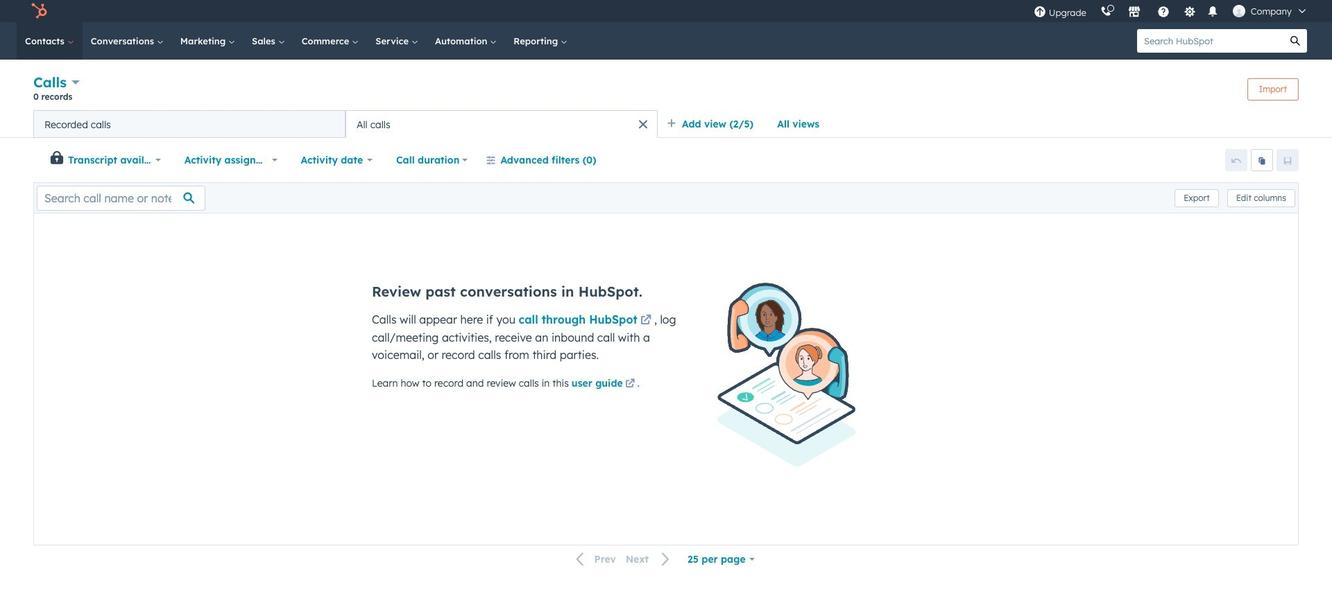 Task type: locate. For each thing, give the bounding box(es) containing it.
banner
[[33, 72, 1299, 110]]

menu
[[1027, 0, 1316, 22]]

1 vertical spatial link opens in a new window image
[[625, 380, 635, 390]]

Search call name or notes search field
[[37, 186, 205, 211]]

1 horizontal spatial link opens in a new window image
[[641, 316, 652, 327]]

link opens in a new window image
[[641, 316, 652, 327], [625, 377, 635, 394]]

1 vertical spatial link opens in a new window image
[[625, 377, 635, 394]]

0 horizontal spatial link opens in a new window image
[[625, 377, 635, 394]]

1 horizontal spatial link opens in a new window image
[[641, 313, 652, 330]]

link opens in a new window image
[[641, 313, 652, 330], [625, 380, 635, 390]]

pagination navigation
[[568, 551, 679, 569]]



Task type: describe. For each thing, give the bounding box(es) containing it.
jacob simon image
[[1233, 5, 1246, 17]]

0 vertical spatial link opens in a new window image
[[641, 316, 652, 327]]

0 vertical spatial link opens in a new window image
[[641, 313, 652, 330]]

Search HubSpot search field
[[1137, 29, 1284, 53]]

0 horizontal spatial link opens in a new window image
[[625, 380, 635, 390]]

marketplaces image
[[1128, 6, 1141, 19]]



Task type: vqa. For each thing, say whether or not it's contained in the screenshot.
Search HubSpot search box
yes



